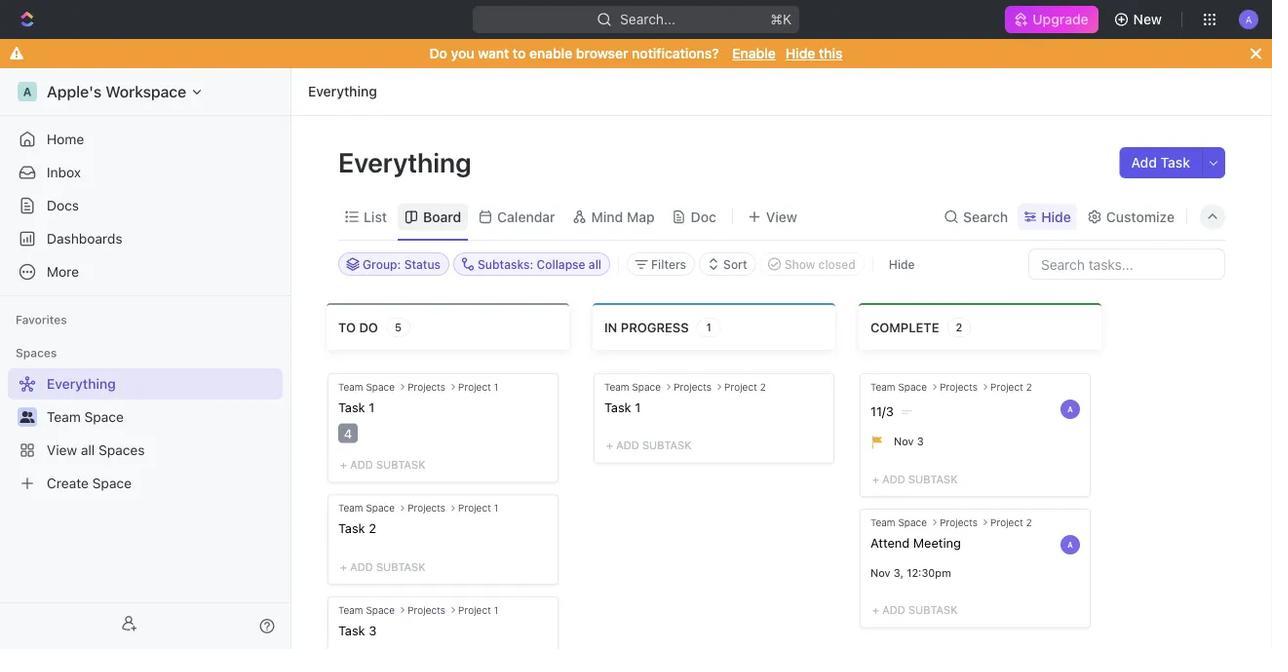 Task type: describe. For each thing, give the bounding box(es) containing it.
+ down task 1
[[606, 439, 613, 452]]

list
[[364, 209, 387, 225]]

task 3
[[338, 623, 377, 638]]

nov 3 button
[[894, 435, 929, 450]]

projects for task 3
[[408, 605, 446, 616]]

0 vertical spatial a button
[[1233, 4, 1264, 35]]

team space link
[[47, 402, 279, 433]]

show closed
[[784, 257, 856, 271]]

hide button
[[881, 252, 923, 276]]

in
[[604, 320, 617, 334]]

in progress
[[604, 320, 689, 334]]

inbox
[[47, 164, 81, 180]]

enable
[[732, 45, 776, 61]]

1 vertical spatial everything
[[338, 146, 477, 178]]

you
[[451, 45, 474, 61]]

search...
[[620, 11, 676, 27]]

project for task 3
[[458, 605, 491, 616]]

team up task 3
[[338, 605, 363, 616]]

projects for ‎task 1
[[408, 381, 446, 392]]

+ add subtask down ‎task 2
[[340, 561, 425, 573]]

0 vertical spatial spaces
[[16, 346, 57, 360]]

project 2 for the middle 'a' dropdown button
[[990, 381, 1032, 392]]

‎task 1
[[338, 400, 375, 414]]

docs link
[[8, 190, 283, 221]]

this
[[819, 45, 843, 61]]

+ down 4
[[340, 459, 347, 471]]

sort
[[723, 257, 747, 271]]

,
[[900, 567, 904, 579]]

board link
[[419, 203, 461, 231]]

11/3
[[871, 404, 894, 419]]

task inside add task button
[[1161, 155, 1190, 171]]

attend
[[871, 535, 910, 550]]

+ up attend
[[872, 473, 879, 486]]

project for ‎task 2
[[458, 503, 491, 514]]

⌘k
[[770, 11, 792, 27]]

map
[[627, 209, 655, 225]]

nov 3 , 12:30 pm
[[871, 567, 951, 579]]

team up ‎task 2
[[338, 503, 363, 514]]

team up task 1
[[604, 381, 629, 392]]

do
[[429, 45, 447, 61]]

mind map
[[591, 209, 655, 225]]

search button
[[938, 203, 1014, 231]]

view button
[[741, 203, 804, 231]]

show closed button
[[760, 252, 865, 276]]

hide inside dropdown button
[[1041, 209, 1071, 225]]

3 for task 3
[[369, 623, 377, 638]]

spaces inside view all spaces "link"
[[99, 442, 145, 458]]

team space up ‎task 1
[[338, 381, 395, 392]]

5
[[395, 321, 402, 334]]

upgrade
[[1033, 11, 1089, 27]]

team space up "11/3"
[[871, 381, 927, 392]]

+ add subtask down nov 3 dropdown button
[[872, 473, 958, 486]]

0 vertical spatial everything link
[[303, 80, 382, 103]]

space up nov 3 at the right of the page
[[898, 381, 927, 392]]

collapse
[[537, 257, 585, 271]]

sort button
[[699, 252, 756, 276]]

view all spaces
[[47, 442, 145, 458]]

project for task 1
[[724, 381, 757, 392]]

view for view
[[766, 209, 797, 225]]

customize button
[[1081, 203, 1181, 231]]

space up ‎task 2
[[366, 503, 395, 514]]

user group image
[[20, 411, 35, 423]]

project 1 for ‎task 1
[[458, 381, 498, 392]]

status
[[404, 257, 441, 271]]

add down 4
[[350, 459, 373, 471]]

4
[[344, 426, 352, 441]]

space up ‎task 1
[[366, 381, 395, 392]]

everything inside tree
[[47, 376, 116, 392]]

add down ,
[[882, 604, 905, 617]]

add task
[[1131, 155, 1190, 171]]

group:
[[363, 257, 401, 271]]

team space inside tree
[[47, 409, 124, 425]]

nov 3
[[894, 435, 924, 448]]

attend meeting a
[[871, 535, 1073, 550]]

inbox link
[[8, 157, 283, 188]]

show
[[784, 257, 815, 271]]

‎task for ‎task 1
[[338, 400, 365, 414]]

‎task for ‎task 2
[[338, 521, 365, 536]]

hide button
[[1018, 203, 1077, 231]]

board
[[423, 209, 461, 225]]

sidebar navigation
[[0, 68, 295, 649]]

apple's workspace, , element
[[18, 82, 37, 101]]

0 vertical spatial all
[[589, 257, 602, 271]]

filters
[[651, 257, 686, 271]]

create space link
[[8, 468, 279, 499]]

dashboards
[[47, 231, 122, 247]]

do
[[359, 320, 378, 334]]

view for view all spaces
[[47, 442, 77, 458]]

add task button
[[1120, 147, 1202, 178]]

more button
[[8, 256, 283, 288]]

favorites button
[[8, 308, 75, 331]]

filters button
[[627, 252, 695, 276]]

0 horizontal spatial hide
[[786, 45, 815, 61]]

12:30
[[907, 567, 935, 579]]

closed
[[818, 257, 856, 271]]

all inside view all spaces "link"
[[81, 442, 95, 458]]

team space up task 3
[[338, 605, 395, 616]]

nov for nov 3
[[894, 435, 914, 448]]

mind
[[591, 209, 623, 225]]

more
[[47, 264, 79, 280]]

mind map link
[[587, 203, 655, 231]]

progress
[[621, 320, 689, 334]]

add down task 1
[[616, 439, 639, 452]]



Task type: locate. For each thing, give the bounding box(es) containing it.
2 horizontal spatial hide
[[1041, 209, 1071, 225]]

space up the view all spaces
[[84, 409, 124, 425]]

nov inside nov 3 dropdown button
[[894, 435, 914, 448]]

notifications?
[[632, 45, 719, 61]]

0 horizontal spatial view
[[47, 442, 77, 458]]

1 horizontal spatial task
[[604, 400, 631, 414]]

all
[[589, 257, 602, 271], [81, 442, 95, 458]]

home
[[47, 131, 84, 147]]

nov for nov 3 , 12:30 pm
[[871, 567, 891, 579]]

nov
[[894, 435, 914, 448], [871, 567, 891, 579]]

2 vertical spatial project 1
[[458, 605, 498, 616]]

space inside the create space link
[[92, 475, 132, 491]]

0 horizontal spatial to
[[338, 320, 356, 334]]

apple's workspace
[[47, 82, 186, 101]]

task for task 3
[[338, 623, 365, 638]]

everything
[[308, 83, 377, 99], [338, 146, 477, 178], [47, 376, 116, 392]]

new button
[[1106, 4, 1174, 35]]

complete
[[871, 320, 939, 334]]

calendar
[[497, 209, 555, 225]]

1 vertical spatial to
[[338, 320, 356, 334]]

team space up the view all spaces
[[47, 409, 124, 425]]

project for ‎task 1
[[458, 381, 491, 392]]

0 horizontal spatial all
[[81, 442, 95, 458]]

team space up attend
[[871, 517, 927, 528]]

space up attend
[[898, 517, 927, 528]]

1 vertical spatial task
[[604, 400, 631, 414]]

1 horizontal spatial spaces
[[99, 442, 145, 458]]

+ add subtask down nov 3 , 12:30 pm
[[872, 604, 958, 617]]

view up show in the right of the page
[[766, 209, 797, 225]]

0 horizontal spatial 3
[[369, 623, 377, 638]]

2 horizontal spatial 3
[[917, 435, 924, 448]]

0 vertical spatial hide
[[786, 45, 815, 61]]

team space up ‎task 2
[[338, 503, 395, 514]]

project 1 for task 3
[[458, 605, 498, 616]]

Search tasks... text field
[[1029, 250, 1224, 279]]

spaces down favorites
[[16, 346, 57, 360]]

team up attend
[[871, 517, 895, 528]]

1 horizontal spatial view
[[766, 209, 797, 225]]

3 for nov 3 , 12:30 pm
[[894, 567, 900, 579]]

tree containing everything
[[8, 368, 283, 499]]

+ add subtask down 4
[[340, 459, 425, 471]]

subtask
[[642, 439, 692, 452], [376, 459, 425, 471], [908, 473, 958, 486], [376, 561, 425, 573], [908, 604, 958, 617]]

2 vertical spatial 3
[[369, 623, 377, 638]]

team inside tree
[[47, 409, 81, 425]]

2 horizontal spatial task
[[1161, 155, 1190, 171]]

1 vertical spatial all
[[81, 442, 95, 458]]

1 vertical spatial everything link
[[8, 368, 279, 400]]

2 vertical spatial everything
[[47, 376, 116, 392]]

‎task 2
[[338, 521, 376, 536]]

a
[[1245, 13, 1252, 25], [23, 85, 32, 98], [1068, 405, 1073, 414], [1068, 541, 1073, 549]]

calendar link
[[493, 203, 555, 231]]

spaces
[[16, 346, 57, 360], [99, 442, 145, 458]]

2 vertical spatial a button
[[1059, 533, 1082, 557]]

3 project 1 from the top
[[458, 605, 498, 616]]

favorites
[[16, 313, 67, 327]]

browser
[[576, 45, 628, 61]]

space up task 1
[[632, 381, 661, 392]]

1 vertical spatial nov
[[871, 567, 891, 579]]

0 vertical spatial nov
[[894, 435, 914, 448]]

0 vertical spatial 3
[[917, 435, 924, 448]]

+ add subtask down task 1
[[606, 439, 692, 452]]

1
[[706, 321, 711, 334], [494, 381, 498, 392], [369, 400, 375, 414], [635, 400, 641, 414], [494, 503, 498, 514], [494, 605, 498, 616]]

all up create space
[[81, 442, 95, 458]]

view inside view button
[[766, 209, 797, 225]]

doc link
[[687, 203, 716, 231]]

0 vertical spatial ‎task
[[338, 400, 365, 414]]

tree inside sidebar navigation
[[8, 368, 283, 499]]

task 1
[[604, 400, 641, 414]]

add
[[1131, 155, 1157, 171], [616, 439, 639, 452], [350, 459, 373, 471], [882, 473, 905, 486], [350, 561, 373, 573], [882, 604, 905, 617]]

search
[[963, 209, 1008, 225]]

‎task down 4
[[338, 521, 365, 536]]

add down nov 3 at the right of the page
[[882, 473, 905, 486]]

project 2 for the bottom 'a' dropdown button
[[990, 517, 1032, 528]]

projects
[[408, 381, 446, 392], [674, 381, 712, 392], [940, 381, 978, 392], [408, 503, 446, 514], [940, 517, 978, 528], [408, 605, 446, 616]]

view button
[[741, 194, 804, 240]]

0 horizontal spatial nov
[[871, 567, 891, 579]]

0 vertical spatial everything
[[308, 83, 377, 99]]

‎task
[[338, 400, 365, 414], [338, 521, 365, 536]]

group: status
[[363, 257, 441, 271]]

a inside navigation
[[23, 85, 32, 98]]

everything link inside tree
[[8, 368, 279, 400]]

a button
[[1233, 4, 1264, 35], [1059, 398, 1082, 421], [1059, 533, 1082, 557]]

add up customize
[[1131, 155, 1157, 171]]

tree
[[8, 368, 283, 499]]

‎task up 4
[[338, 400, 365, 414]]

1 horizontal spatial all
[[589, 257, 602, 271]]

workspace
[[106, 82, 186, 101]]

+ down nov 3 , 12:30 pm
[[872, 604, 879, 617]]

+
[[606, 439, 613, 452], [340, 459, 347, 471], [872, 473, 879, 486], [340, 561, 347, 573], [872, 604, 879, 617]]

do you want to enable browser notifications? enable hide this
[[429, 45, 843, 61]]

team up "11/3"
[[871, 381, 895, 392]]

hide left this at top right
[[786, 45, 815, 61]]

enable
[[529, 45, 572, 61]]

0 vertical spatial to
[[513, 45, 526, 61]]

to do
[[338, 320, 378, 334]]

add down ‎task 2
[[350, 561, 373, 573]]

apple's
[[47, 82, 102, 101]]

2 ‎task from the top
[[338, 521, 365, 536]]

space down the view all spaces
[[92, 475, 132, 491]]

task for task 1
[[604, 400, 631, 414]]

2 vertical spatial hide
[[889, 257, 915, 271]]

1 vertical spatial spaces
[[99, 442, 145, 458]]

1 horizontal spatial everything link
[[303, 80, 382, 103]]

1 vertical spatial hide
[[1041, 209, 1071, 225]]

1 vertical spatial project 1
[[458, 503, 498, 514]]

space
[[366, 381, 395, 392], [632, 381, 661, 392], [898, 381, 927, 392], [84, 409, 124, 425], [92, 475, 132, 491], [366, 503, 395, 514], [898, 517, 927, 528], [366, 605, 395, 616]]

create space
[[47, 475, 132, 491]]

1 ‎task from the top
[[338, 400, 365, 414]]

+ down ‎task 2
[[340, 561, 347, 573]]

0 vertical spatial view
[[766, 209, 797, 225]]

pm
[[935, 567, 951, 579]]

doc
[[691, 209, 716, 225]]

to right want
[[513, 45, 526, 61]]

projects for task 1
[[674, 381, 712, 392]]

0 vertical spatial project 1
[[458, 381, 498, 392]]

project 1
[[458, 381, 498, 392], [458, 503, 498, 514], [458, 605, 498, 616]]

create
[[47, 475, 89, 491]]

space inside team space link
[[84, 409, 124, 425]]

subtasks: collapse all
[[478, 257, 602, 271]]

docs
[[47, 197, 79, 213]]

subtasks:
[[478, 257, 533, 271]]

all right 'collapse'
[[589, 257, 602, 271]]

project
[[458, 381, 491, 392], [724, 381, 757, 392], [990, 381, 1023, 392], [458, 503, 491, 514], [990, 517, 1023, 528], [458, 605, 491, 616]]

1 horizontal spatial to
[[513, 45, 526, 61]]

team up ‎task 1
[[338, 381, 363, 392]]

hide right search
[[1041, 209, 1071, 225]]

projects for ‎task 2
[[408, 503, 446, 514]]

customize
[[1106, 209, 1175, 225]]

a inside the "attend meeting a"
[[1068, 541, 1073, 549]]

team
[[338, 381, 363, 392], [604, 381, 629, 392], [871, 381, 895, 392], [47, 409, 81, 425], [338, 503, 363, 514], [871, 517, 895, 528], [338, 605, 363, 616]]

project 1 for ‎task 2
[[458, 503, 498, 514]]

view inside view all spaces "link"
[[47, 442, 77, 458]]

spaces up the create space link
[[99, 442, 145, 458]]

1 vertical spatial a button
[[1059, 398, 1082, 421]]

add inside button
[[1131, 155, 1157, 171]]

2
[[956, 321, 963, 334], [760, 381, 766, 392], [1026, 381, 1032, 392], [1026, 517, 1032, 528], [369, 521, 376, 536]]

0 horizontal spatial spaces
[[16, 346, 57, 360]]

1 horizontal spatial 3
[[894, 567, 900, 579]]

3 inside dropdown button
[[917, 435, 924, 448]]

project 2
[[724, 381, 766, 392], [990, 381, 1032, 392], [990, 517, 1032, 528]]

want
[[478, 45, 509, 61]]

dashboards link
[[8, 223, 283, 254]]

meeting
[[913, 535, 961, 550]]

view up create at bottom left
[[47, 442, 77, 458]]

1 vertical spatial view
[[47, 442, 77, 458]]

0 horizontal spatial task
[[338, 623, 365, 638]]

hide
[[786, 45, 815, 61], [1041, 209, 1071, 225], [889, 257, 915, 271]]

1 vertical spatial 3
[[894, 567, 900, 579]]

team space up task 1
[[604, 381, 661, 392]]

1 vertical spatial ‎task
[[338, 521, 365, 536]]

everything link
[[303, 80, 382, 103], [8, 368, 279, 400]]

2 vertical spatial task
[[338, 623, 365, 638]]

team right user group icon
[[47, 409, 81, 425]]

1 horizontal spatial nov
[[894, 435, 914, 448]]

hide inside button
[[889, 257, 915, 271]]

home link
[[8, 124, 283, 155]]

2 project 1 from the top
[[458, 503, 498, 514]]

0 vertical spatial task
[[1161, 155, 1190, 171]]

1 horizontal spatial hide
[[889, 257, 915, 271]]

1 project 1 from the top
[[458, 381, 498, 392]]

view all spaces link
[[8, 435, 279, 466]]

space up task 3
[[366, 605, 395, 616]]

3 for nov 3
[[917, 435, 924, 448]]

view
[[766, 209, 797, 225], [47, 442, 77, 458]]

0 horizontal spatial everything link
[[8, 368, 279, 400]]

hide up complete
[[889, 257, 915, 271]]

list link
[[360, 203, 387, 231]]

upgrade link
[[1005, 6, 1098, 33]]

new
[[1133, 11, 1162, 27]]

to left do
[[338, 320, 356, 334]]



Task type: vqa. For each thing, say whether or not it's contained in the screenshot.
LineUp ICON
no



